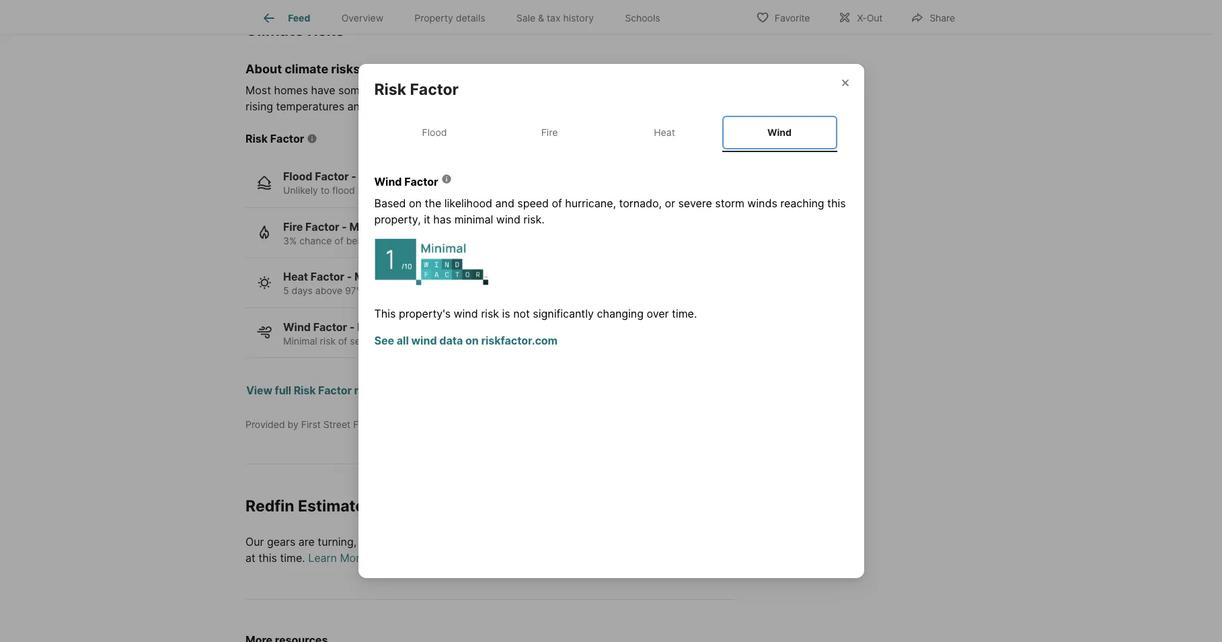 Task type: locate. For each thing, give the bounding box(es) containing it.
30 down 14
[[455, 335, 467, 346]]

in inside flood factor - minimal unlikely to flood in next 30 years
[[358, 184, 366, 196]]

by right the impacted
[[607, 83, 619, 97]]

heat up 5
[[283, 270, 308, 283]]

1 vertical spatial tab list
[[375, 113, 848, 152]]

over inside risk factor dialog
[[647, 307, 669, 320]]

- inside the fire factor - moderate 3% chance of being in a wildfire in next 30 years
[[342, 220, 347, 233]]

fire
[[542, 127, 558, 138], [283, 220, 303, 233]]

0 horizontal spatial time.
[[280, 551, 305, 564]]

1 horizontal spatial severe
[[679, 196, 713, 210]]

over right changing
[[647, 307, 669, 320]]

favorite button
[[745, 3, 822, 31]]

0 vertical spatial flood
[[422, 127, 447, 138]]

this right reaching
[[828, 196, 846, 210]]

share button
[[900, 3, 967, 31]]

view full risk factor report
[[246, 384, 387, 397]]

of for wind factor - minimal minimal risk of severe winds over next 30 years
[[339, 335, 348, 346]]

2 vertical spatial and
[[496, 196, 515, 210]]

wind left risk.
[[497, 213, 521, 226]]

1 horizontal spatial risk
[[369, 83, 387, 97]]

2 days from the left
[[464, 285, 485, 296]]

factor down the above
[[313, 320, 347, 333]]

97°
[[345, 285, 361, 296]]

wind factor score logo image
[[375, 227, 489, 285]]

0 horizontal spatial severe
[[350, 335, 380, 346]]

changing
[[597, 307, 644, 320]]

1 horizontal spatial this
[[408, 285, 424, 296]]

2 horizontal spatial this
[[828, 196, 846, 210]]

0 vertical spatial wind
[[768, 127, 792, 138]]

heat inside heat tab
[[654, 127, 676, 138]]

view left ln
[[467, 497, 505, 516]]

risk left is
[[481, 307, 499, 320]]

0 horizontal spatial days
[[292, 285, 313, 296]]

0 horizontal spatial wind
[[412, 334, 437, 347]]

and left speed
[[496, 196, 515, 210]]

overview tab
[[326, 2, 399, 34]]

in left a
[[374, 235, 382, 246]]

0 vertical spatial risk
[[369, 83, 387, 97]]

1 horizontal spatial heat
[[654, 127, 676, 138]]

2 vertical spatial to
[[555, 535, 565, 548]]

factor up the above
[[311, 270, 345, 283]]

1 vertical spatial winds
[[382, 335, 409, 346]]

risk factor down rising
[[246, 132, 304, 145]]

1 vertical spatial this
[[408, 285, 424, 296]]

2 horizontal spatial wind
[[768, 127, 792, 138]]

winds right 'storm'
[[748, 196, 778, 210]]

climate up homes
[[285, 62, 329, 76]]

0 vertical spatial heat
[[654, 127, 676, 138]]

days right 14
[[464, 285, 485, 296]]

in
[[358, 184, 366, 196], [374, 235, 382, 246], [427, 235, 435, 246], [487, 285, 495, 296]]

severe down this
[[350, 335, 380, 346]]

on right data
[[466, 334, 479, 347]]

in right "flood"
[[358, 184, 366, 196]]

risk inside dialog
[[481, 307, 499, 320]]

0 vertical spatial and
[[494, 83, 513, 97]]

this left year,
[[408, 285, 424, 296]]

of left see
[[339, 335, 348, 346]]

0 vertical spatial have
[[311, 83, 336, 97]]

flood down levels.
[[422, 127, 447, 138]]

1 vertical spatial risk
[[481, 307, 499, 320]]

2 vertical spatial wind
[[412, 334, 437, 347]]

1 horizontal spatial climate
[[623, 83, 659, 97]]

2 horizontal spatial to
[[725, 83, 735, 97]]

years down minimal
[[474, 235, 499, 246]]

wind inside wind factor - minimal minimal risk of severe winds over next 30 years
[[283, 320, 311, 333]]

1 vertical spatial flood
[[283, 170, 313, 183]]

0 horizontal spatial on
[[409, 196, 422, 210]]

flood
[[332, 184, 355, 196]]

in right 14
[[487, 285, 495, 296]]

0 vertical spatial tab list
[[246, 0, 687, 34]]

1 vertical spatial risk factor
[[246, 132, 304, 145]]

1 vertical spatial view
[[467, 497, 505, 516]]

provided
[[246, 419, 285, 430]]

1 horizontal spatial fire
[[542, 127, 558, 138]]

rising
[[246, 100, 273, 113]]

1 vertical spatial fire
[[283, 220, 303, 233]]

- left this
[[350, 320, 355, 333]]

1 horizontal spatial flood
[[422, 127, 447, 138]]

of for fire factor - moderate 3% chance of being in a wildfire in next 30 years
[[335, 235, 344, 246]]

risk factor element
[[375, 64, 475, 100]]

2 vertical spatial this
[[259, 551, 277, 564]]

- for flood
[[352, 170, 357, 183]]

this inside based on the likelihood and speed of hurricane, tornado, or severe storm winds reaching this property, it has minimal wind risk.
[[828, 196, 846, 210]]

minimal up based
[[359, 170, 400, 183]]

1 vertical spatial climate
[[623, 83, 659, 97]]

risk down rising
[[246, 132, 268, 145]]

risk factor dialog
[[358, 64, 864, 578]]

of right speed
[[552, 196, 563, 210]]

0 vertical spatial fire
[[542, 127, 558, 138]]

minimal down 5
[[283, 335, 317, 346]]

wind down 14
[[454, 307, 478, 320]]

severe inside wind factor - minimal minimal risk of severe winds over next 30 years
[[350, 335, 380, 346]]

factor up chance
[[306, 220, 340, 233]]

risk inside "button"
[[294, 384, 316, 397]]

first
[[301, 419, 321, 430]]

1 vertical spatial by
[[288, 419, 299, 430]]

1 vertical spatial next
[[438, 235, 457, 246]]

see
[[375, 334, 394, 347]]

1 vertical spatial to
[[321, 184, 330, 196]]

- up 97°
[[347, 270, 352, 283]]

and down 'some' on the top
[[348, 100, 367, 113]]

0 vertical spatial wind
[[497, 213, 521, 226]]

0 horizontal spatial flood
[[283, 170, 313, 183]]

factor up levels.
[[410, 80, 459, 99]]

- inside heat factor - major 5 days above 97° expected this year, 14 days in 30 years
[[347, 270, 352, 283]]

fire up 3%
[[283, 220, 303, 233]]

some
[[339, 83, 366, 97]]

1 horizontal spatial wind
[[375, 175, 402, 188]]

gears
[[267, 535, 296, 548]]

view left full
[[246, 384, 273, 397]]

risk right full
[[294, 384, 316, 397]]

2 vertical spatial risk
[[320, 335, 336, 346]]

2 vertical spatial risk
[[294, 384, 316, 397]]

0 horizontal spatial risk
[[320, 335, 336, 346]]

1 horizontal spatial risk
[[294, 384, 316, 397]]

but
[[360, 535, 377, 548]]

0 horizontal spatial to
[[321, 184, 330, 196]]

years right data
[[470, 335, 494, 346]]

1 horizontal spatial days
[[464, 285, 485, 296]]

of inside wind factor - minimal minimal risk of severe winds over next 30 years
[[339, 335, 348, 346]]

most
[[246, 83, 271, 97]]

data
[[440, 334, 463, 347]]

0 vertical spatial on
[[409, 196, 422, 210]]

flood tab
[[377, 116, 492, 149]]

1 vertical spatial heat
[[283, 270, 308, 283]]

x-out
[[858, 12, 883, 23]]

1 vertical spatial wind
[[375, 175, 402, 188]]

years up not
[[512, 285, 537, 296]]

next up based
[[368, 184, 388, 196]]

risk up sea at the top of the page
[[369, 83, 387, 97]]

0 vertical spatial risk
[[375, 80, 407, 99]]

disasters,
[[442, 83, 491, 97]]

0 vertical spatial minimal
[[359, 170, 400, 183]]

0 vertical spatial this
[[828, 196, 846, 210]]

risk factor
[[375, 80, 459, 99], [246, 132, 304, 145]]

- inside flood factor - minimal unlikely to flood in next 30 years
[[352, 170, 357, 183]]

0 horizontal spatial heat
[[283, 270, 308, 283]]

30 up is
[[498, 285, 510, 296]]

1 horizontal spatial view
[[467, 497, 505, 516]]

0 horizontal spatial view
[[246, 384, 273, 397]]

climate left change
[[623, 83, 659, 97]]

days right 5
[[292, 285, 313, 296]]

risk.
[[524, 213, 545, 226]]

on left the "the"
[[409, 196, 422, 210]]

see all wind data on riskfactor.com link
[[375, 334, 558, 347]]

of
[[390, 83, 401, 97], [552, 196, 563, 210], [335, 235, 344, 246], [339, 335, 348, 346]]

0 vertical spatial view
[[246, 384, 273, 397]]

0 vertical spatial risk factor
[[375, 80, 459, 99]]

to left "flood"
[[321, 184, 330, 196]]

0 vertical spatial over
[[647, 307, 669, 320]]

wind right all
[[412, 334, 437, 347]]

-
[[352, 170, 357, 183], [342, 220, 347, 233], [347, 270, 352, 283], [350, 320, 355, 333]]

years up the "the"
[[405, 184, 429, 196]]

0 vertical spatial next
[[368, 184, 388, 196]]

this
[[828, 196, 846, 210], [408, 285, 424, 296], [259, 551, 277, 564]]

factor up "flood"
[[315, 170, 349, 183]]

- up the being
[[342, 220, 347, 233]]

years inside the fire factor - moderate 3% chance of being in a wildfire in next 30 years
[[474, 235, 499, 246]]

0 horizontal spatial winds
[[382, 335, 409, 346]]

generate
[[568, 535, 614, 548]]

view
[[246, 384, 273, 397], [467, 497, 505, 516]]

1 vertical spatial on
[[466, 334, 479, 347]]

flood inside tab
[[422, 127, 447, 138]]

1 vertical spatial over
[[411, 335, 431, 346]]

to right the due
[[725, 83, 735, 97]]

years inside wind factor - minimal minimal risk of severe winds over next 30 years
[[470, 335, 494, 346]]

1 horizontal spatial to
[[555, 535, 565, 548]]

0 vertical spatial time.
[[672, 307, 697, 320]]

30 down minimal
[[460, 235, 472, 246]]

1 horizontal spatial have
[[426, 535, 450, 548]]

of for based on the likelihood and speed of hurricane, tornado, or severe storm winds reaching this property, it has minimal wind risk.
[[552, 196, 563, 210]]

0 vertical spatial by
[[607, 83, 619, 97]]

by left first
[[288, 419, 299, 430]]

tab list
[[246, 0, 687, 34], [375, 113, 848, 152]]

overview
[[342, 12, 384, 24]]

0 horizontal spatial fire
[[283, 220, 303, 233]]

minimal inside flood factor - minimal unlikely to flood in next 30 years
[[359, 170, 400, 183]]

wind inside based on the likelihood and speed of hurricane, tornado, or severe storm winds reaching this property, it has minimal wind risk.
[[497, 213, 521, 226]]

flood up unlikely
[[283, 170, 313, 183]]

risk
[[375, 80, 407, 99], [246, 132, 268, 145], [294, 384, 316, 397]]

minimal
[[359, 170, 400, 183], [357, 320, 399, 333], [283, 335, 317, 346]]

factor inside "button"
[[318, 384, 352, 397]]

2 horizontal spatial risk
[[481, 307, 499, 320]]

30 inside wind factor - minimal minimal risk of severe winds over next 30 years
[[455, 335, 467, 346]]

fire down be
[[542, 127, 558, 138]]

to left the generate
[[555, 535, 565, 548]]

2 vertical spatial next
[[433, 335, 453, 346]]

risk inside dialog
[[375, 80, 407, 99]]

feed
[[288, 12, 311, 24]]

severe
[[679, 196, 713, 210], [350, 335, 380, 346]]

factor inside wind factor - minimal minimal risk of severe winds over next 30 years
[[313, 320, 347, 333]]

be
[[541, 83, 554, 97]]

2 vertical spatial wind
[[283, 320, 311, 333]]

x-
[[858, 12, 867, 23]]

wind inside tab
[[768, 127, 792, 138]]

1 horizontal spatial risk factor
[[375, 80, 459, 99]]

1 vertical spatial risk
[[246, 132, 268, 145]]

by inside most homes have some risk of natural disasters, and may be impacted by climate change due to rising temperatures and sea levels.
[[607, 83, 619, 97]]

1 vertical spatial have
[[426, 535, 450, 548]]

report
[[354, 384, 387, 397]]

flood inside flood factor - minimal unlikely to flood in next 30 years
[[283, 170, 313, 183]]

unlikely
[[283, 184, 318, 196]]

of left the being
[[335, 235, 344, 246]]

climate
[[246, 21, 304, 40]]

factor inside heat factor - major 5 days above 97° expected this year, 14 days in 30 years
[[311, 270, 345, 283]]

1 days from the left
[[292, 285, 313, 296]]

provided by first street foundation
[[246, 419, 403, 430]]

1 vertical spatial time.
[[280, 551, 305, 564]]

2 horizontal spatial risk
[[375, 80, 407, 99]]

risk inside most homes have some risk of natural disasters, and may be impacted by climate change due to rising temperatures and sea levels.
[[369, 83, 387, 97]]

- inside wind factor - minimal minimal risk of severe winds over next 30 years
[[350, 320, 355, 333]]

time. right changing
[[672, 307, 697, 320]]

feed link
[[261, 10, 311, 26]]

x-out button
[[827, 3, 895, 31]]

it
[[424, 213, 431, 226]]

and left may
[[494, 83, 513, 97]]

storm
[[716, 196, 745, 210]]

next down has
[[438, 235, 457, 246]]

factor up street
[[318, 384, 352, 397]]

factor inside flood factor - minimal unlikely to flood in next 30 years
[[315, 170, 349, 183]]

has
[[434, 213, 452, 226]]

severe right or
[[679, 196, 713, 210]]

of inside the fire factor - moderate 3% chance of being in a wildfire in next 30 years
[[335, 235, 344, 246]]

flood for flood
[[422, 127, 447, 138]]

30
[[390, 184, 402, 196], [460, 235, 472, 246], [498, 285, 510, 296], [455, 335, 467, 346]]

to
[[725, 83, 735, 97], [321, 184, 330, 196], [555, 535, 565, 548]]

of up levels.
[[390, 83, 401, 97]]

0 horizontal spatial have
[[311, 83, 336, 97]]

1 horizontal spatial winds
[[748, 196, 778, 210]]

major
[[355, 270, 385, 283]]

property details tab
[[399, 2, 501, 34]]

have up 'temperatures'
[[311, 83, 336, 97]]

- up "flood"
[[352, 170, 357, 183]]

year,
[[426, 285, 448, 296]]

over right all
[[411, 335, 431, 346]]

2 horizontal spatial wind
[[497, 213, 521, 226]]

heat down change
[[654, 127, 676, 138]]

sale & tax history
[[517, 12, 594, 24]]

factor down 'temperatures'
[[270, 132, 304, 145]]

0 horizontal spatial over
[[411, 335, 431, 346]]

winds down this
[[382, 335, 409, 346]]

are
[[299, 535, 315, 548]]

next down property's at top left
[[433, 335, 453, 346]]

sea
[[370, 100, 388, 113]]

moderate
[[350, 220, 400, 233]]

tab list inside risk factor dialog
[[375, 113, 848, 152]]

minimal up see
[[357, 320, 399, 333]]

over
[[647, 307, 669, 320], [411, 335, 431, 346]]

fire inside "tab"
[[542, 127, 558, 138]]

0 vertical spatial winds
[[748, 196, 778, 210]]

&
[[538, 12, 544, 24]]

favorite
[[775, 12, 811, 23]]

tab list containing flood
[[375, 113, 848, 152]]

risks
[[308, 21, 345, 40], [331, 62, 360, 76]]

1 vertical spatial minimal
[[357, 320, 399, 333]]

in down the it
[[427, 235, 435, 246]]

tab list containing feed
[[246, 0, 687, 34]]

this right at
[[259, 551, 277, 564]]

heat tab
[[607, 116, 722, 149]]

wind for wind factor
[[375, 175, 402, 188]]

redfin
[[246, 497, 295, 516]]

0 vertical spatial to
[[725, 83, 735, 97]]

years inside heat factor - major 5 days above 97° expected this year, 14 days in 30 years
[[512, 285, 537, 296]]

0 vertical spatial climate
[[285, 62, 329, 76]]

30 inside the fire factor - moderate 3% chance of being in a wildfire in next 30 years
[[460, 235, 472, 246]]

days
[[292, 285, 313, 296], [464, 285, 485, 296]]

ln
[[509, 497, 527, 516]]

of inside based on the likelihood and speed of hurricane, tornado, or severe storm winds reaching this property, it has minimal wind risk.
[[552, 196, 563, 210]]

risk up sea at the top of the page
[[375, 80, 407, 99]]

have inside most homes have some risk of natural disasters, and may be impacted by climate change due to rising temperatures and sea levels.
[[311, 83, 336, 97]]

fire factor - moderate 3% chance of being in a wildfire in next 30 years
[[283, 220, 499, 246]]

we
[[380, 535, 395, 548]]

next inside wind factor - minimal minimal risk of severe winds over next 30 years
[[433, 335, 453, 346]]

0 horizontal spatial wind
[[283, 320, 311, 333]]

time. down the 'gears' on the bottom of page
[[280, 551, 305, 564]]

0 vertical spatial severe
[[679, 196, 713, 210]]

1 vertical spatial wind
[[454, 307, 478, 320]]

fire for fire factor - moderate 3% chance of being in a wildfire in next 30 years
[[283, 220, 303, 233]]

years
[[405, 184, 429, 196], [474, 235, 499, 246], [512, 285, 537, 296], [470, 335, 494, 346]]

have right don't
[[426, 535, 450, 548]]

risk down the above
[[320, 335, 336, 346]]

1 horizontal spatial by
[[607, 83, 619, 97]]

fire inside the fire factor - moderate 3% chance of being in a wildfire in next 30 years
[[283, 220, 303, 233]]

time. inside risk factor dialog
[[672, 307, 697, 320]]

years inside flood factor - minimal unlikely to flood in next 30 years
[[405, 184, 429, 196]]

risk factor inside dialog
[[375, 80, 459, 99]]

heat inside heat factor - major 5 days above 97° expected this year, 14 days in 30 years
[[283, 270, 308, 283]]

enough
[[453, 535, 492, 548]]

risk factor up levels.
[[375, 80, 459, 99]]

1 vertical spatial and
[[348, 100, 367, 113]]

estimate
[[680, 535, 724, 548]]

risk
[[369, 83, 387, 97], [481, 307, 499, 320], [320, 335, 336, 346]]

30 up based
[[390, 184, 402, 196]]

may
[[516, 83, 538, 97]]

levels.
[[391, 100, 423, 113]]

of inside most homes have some risk of natural disasters, and may be impacted by climate change due to rising temperatures and sea levels.
[[390, 83, 401, 97]]

1 horizontal spatial over
[[647, 307, 669, 320]]

1 horizontal spatial time.
[[672, 307, 697, 320]]

information
[[495, 535, 552, 548]]

share
[[930, 12, 956, 23]]

1 vertical spatial severe
[[350, 335, 380, 346]]



Task type: vqa. For each thing, say whether or not it's contained in the screenshot.
Heat -
yes



Task type: describe. For each thing, give the bounding box(es) containing it.
our gears are turning, but we don't have enough information to generate an accurate estimate at this time.
[[246, 535, 724, 564]]

property's
[[399, 307, 451, 320]]

our
[[246, 535, 264, 548]]

more
[[340, 551, 366, 564]]

homes
[[274, 83, 308, 97]]

4124
[[393, 497, 431, 516]]

winds inside wind factor - minimal minimal risk of severe winds over next 30 years
[[382, 335, 409, 346]]

wind for is
[[454, 307, 478, 320]]

wind for wind
[[768, 127, 792, 138]]

1 vertical spatial risks
[[331, 62, 360, 76]]

view full risk factor report button
[[246, 374, 387, 406]]

expected
[[363, 285, 405, 296]]

14
[[451, 285, 461, 296]]

this
[[375, 307, 396, 320]]

next inside the fire factor - moderate 3% chance of being in a wildfire in next 30 years
[[438, 235, 457, 246]]

not
[[514, 307, 530, 320]]

factor up the "the"
[[405, 175, 439, 188]]

wind factor - minimal minimal risk of severe winds over next 30 years
[[283, 320, 494, 346]]

significantly
[[533, 307, 594, 320]]

- for wind
[[350, 320, 355, 333]]

or
[[665, 196, 676, 210]]

have inside our gears are turning, but we don't have enough information to generate an accurate estimate at this time.
[[426, 535, 450, 548]]

factor inside the fire factor - moderate 3% chance of being in a wildfire in next 30 years
[[306, 220, 340, 233]]

full
[[275, 384, 291, 397]]

0 horizontal spatial risk
[[246, 132, 268, 145]]

30 inside flood factor - minimal unlikely to flood in next 30 years
[[390, 184, 402, 196]]

based on the likelihood and speed of hurricane, tornado, or severe storm winds reaching this property, it has minimal wind risk.
[[375, 196, 846, 226]]

flood factor - minimal unlikely to flood in next 30 years
[[283, 170, 429, 196]]

and inside based on the likelihood and speed of hurricane, tornado, or severe storm winds reaching this property, it has minimal wind risk.
[[496, 196, 515, 210]]

history
[[564, 12, 594, 24]]

3%
[[283, 235, 297, 246]]

fire tab
[[492, 116, 607, 149]]

at
[[246, 551, 256, 564]]

heat factor - major 5 days above 97° expected this year, 14 days in 30 years
[[283, 270, 537, 296]]

wind tab
[[722, 116, 838, 149]]

this property's wind risk is not significantly changing over time.
[[375, 307, 697, 320]]

wind factor
[[375, 175, 439, 188]]

speed
[[518, 196, 549, 210]]

view inside "button"
[[246, 384, 273, 397]]

heat for heat factor - major 5 days above 97° expected this year, 14 days in 30 years
[[283, 270, 308, 283]]

0 horizontal spatial risk factor
[[246, 132, 304, 145]]

0 horizontal spatial by
[[288, 419, 299, 430]]

turning,
[[318, 535, 357, 548]]

climate inside most homes have some risk of natural disasters, and may be impacted by climate change due to rising temperatures and sea levels.
[[623, 83, 659, 97]]

time. inside our gears are turning, but we don't have enough information to generate an accurate estimate at this time.
[[280, 551, 305, 564]]

to inside most homes have some risk of natural disasters, and may be impacted by climate change due to rising temperatures and sea levels.
[[725, 83, 735, 97]]

over inside wind factor - minimal minimal risk of severe winds over next 30 years
[[411, 335, 431, 346]]

wildfire
[[392, 235, 425, 246]]

winds inside based on the likelihood and speed of hurricane, tornado, or severe storm winds reaching this property, it has minimal wind risk.
[[748, 196, 778, 210]]

foundation
[[353, 419, 403, 430]]

for
[[368, 497, 390, 516]]

2 vertical spatial minimal
[[283, 335, 317, 346]]

wind for wind factor - minimal minimal risk of severe winds over next 30 years
[[283, 320, 311, 333]]

next inside flood factor - minimal unlikely to flood in next 30 years
[[368, 184, 388, 196]]

0 horizontal spatial climate
[[285, 62, 329, 76]]

to inside our gears are turning, but we don't have enough information to generate an accurate estimate at this time.
[[555, 535, 565, 548]]

tornado,
[[619, 196, 662, 210]]

tax
[[547, 12, 561, 24]]

details
[[456, 12, 486, 24]]

climate risks
[[246, 21, 345, 40]]

minimal for wind factor - minimal
[[357, 320, 399, 333]]

a
[[384, 235, 390, 246]]

based
[[375, 196, 406, 210]]

property
[[415, 12, 454, 24]]

chance
[[300, 235, 332, 246]]

about climate risks
[[246, 62, 360, 76]]

out
[[867, 12, 883, 23]]

hurricane,
[[566, 196, 616, 210]]

sale & tax history tab
[[501, 2, 610, 34]]

due
[[703, 83, 722, 97]]

- for heat
[[347, 270, 352, 283]]

minimal
[[455, 213, 493, 226]]

this inside heat factor - major 5 days above 97° expected this year, 14 days in 30 years
[[408, 285, 424, 296]]

learn more
[[308, 551, 366, 564]]

heat for heat
[[654, 127, 676, 138]]

property,
[[375, 213, 421, 226]]

risk inside wind factor - minimal minimal risk of severe winds over next 30 years
[[320, 335, 336, 346]]

change
[[662, 83, 700, 97]]

this inside our gears are turning, but we don't have enough information to generate an accurate estimate at this time.
[[259, 551, 277, 564]]

1 horizontal spatial on
[[466, 334, 479, 347]]

wind for on
[[412, 334, 437, 347]]

accurate
[[633, 535, 677, 548]]

about
[[246, 62, 282, 76]]

reaching
[[781, 196, 825, 210]]

don't
[[398, 535, 423, 548]]

on inside based on the likelihood and speed of hurricane, tornado, or severe storm winds reaching this property, it has minimal wind risk.
[[409, 196, 422, 210]]

being
[[346, 235, 371, 246]]

minimal for flood factor - minimal
[[359, 170, 400, 183]]

see all wind data on riskfactor.com
[[375, 334, 558, 347]]

to inside flood factor - minimal unlikely to flood in next 30 years
[[321, 184, 330, 196]]

impacted
[[557, 83, 604, 97]]

the
[[425, 196, 442, 210]]

30 inside heat factor - major 5 days above 97° expected this year, 14 days in 30 years
[[498, 285, 510, 296]]

fire for fire
[[542, 127, 558, 138]]

above
[[316, 285, 343, 296]]

flood for flood factor - minimal unlikely to flood in next 30 years
[[283, 170, 313, 183]]

street
[[324, 419, 351, 430]]

severe inside based on the likelihood and speed of hurricane, tornado, or severe storm winds reaching this property, it has minimal wind risk.
[[679, 196, 713, 210]]

likelihood
[[445, 196, 493, 210]]

sale
[[517, 12, 536, 24]]

riskfactor.com
[[481, 334, 558, 347]]

in inside heat factor - major 5 days above 97° expected this year, 14 days in 30 years
[[487, 285, 495, 296]]

most homes have some risk of natural disasters, and may be impacted by climate change due to rising temperatures and sea levels.
[[246, 83, 735, 113]]

property details
[[415, 12, 486, 24]]

learn
[[308, 551, 337, 564]]

is
[[502, 307, 511, 320]]

natural
[[404, 83, 439, 97]]

0 vertical spatial risks
[[308, 21, 345, 40]]

5
[[283, 285, 289, 296]]

schools tab
[[610, 2, 676, 34]]

- for fire
[[342, 220, 347, 233]]

schools
[[625, 12, 661, 24]]



